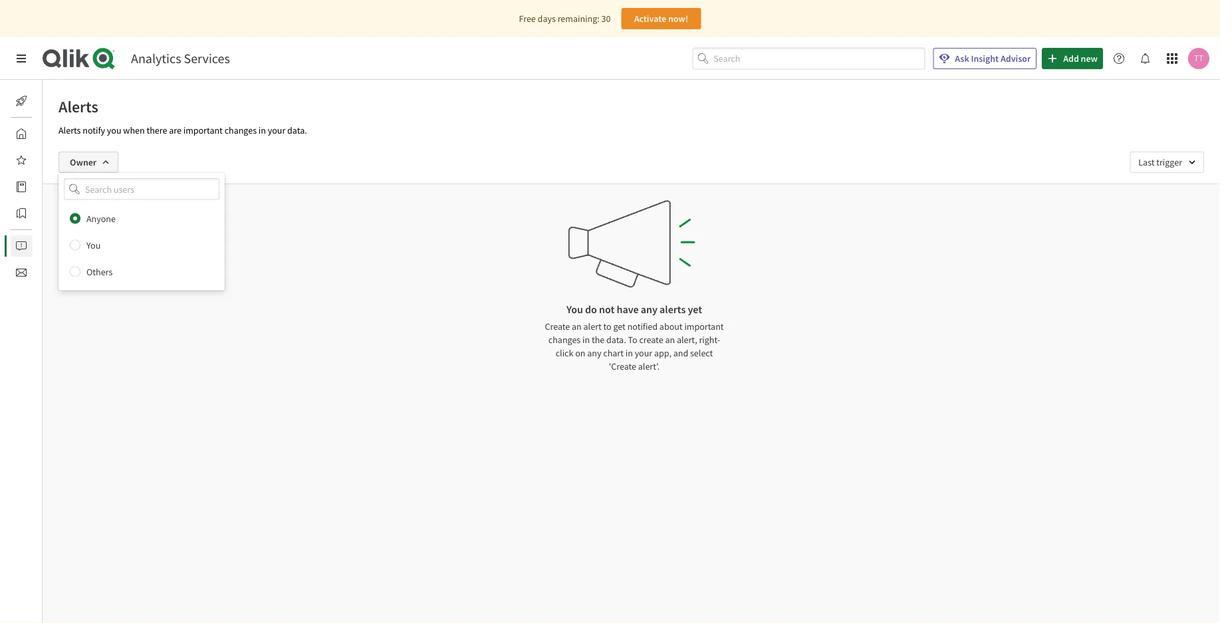 Task type: vqa. For each thing, say whether or not it's contained in the screenshot.
2nd View all from the top
no



Task type: locate. For each thing, give the bounding box(es) containing it.
notify
[[83, 124, 105, 136]]

changes right are
[[225, 124, 257, 136]]

0 vertical spatial you
[[86, 239, 101, 251]]

getting started image
[[16, 96, 27, 106]]

to
[[604, 321, 612, 333]]

0 vertical spatial data.
[[287, 124, 307, 136]]

and
[[674, 347, 689, 359]]

alerts notify you when there are important changes in your data.
[[59, 124, 307, 136]]

owner option group
[[59, 205, 225, 285]]

to
[[628, 334, 638, 346]]

important right are
[[183, 124, 223, 136]]

0 vertical spatial an
[[572, 321, 582, 333]]

0 horizontal spatial data.
[[287, 124, 307, 136]]

0 horizontal spatial any
[[588, 347, 602, 359]]

about
[[660, 321, 683, 333]]

0 horizontal spatial in
[[259, 124, 266, 136]]

create
[[640, 334, 664, 346]]

an
[[572, 321, 582, 333], [666, 334, 675, 346]]

you for you
[[86, 239, 101, 251]]

alerts right alerts image
[[43, 240, 65, 252]]

1 vertical spatial alerts
[[59, 124, 81, 136]]

changes
[[225, 124, 257, 136], [549, 334, 581, 346]]

1 vertical spatial you
[[567, 303, 583, 316]]

0 horizontal spatial an
[[572, 321, 582, 333]]

1 horizontal spatial changes
[[549, 334, 581, 346]]

home
[[43, 128, 66, 140]]

0 vertical spatial your
[[268, 124, 286, 136]]

in
[[259, 124, 266, 136], [583, 334, 590, 346], [626, 347, 633, 359]]

1 vertical spatial data.
[[607, 334, 626, 346]]

you left "do" in the left of the page
[[567, 303, 583, 316]]

owner
[[70, 156, 97, 168]]

you for you do not have any alerts yet create an alert to get notified about important changes in the data. to create an alert, right- click on any chart in your app, and select 'create alert'.
[[567, 303, 583, 316]]

you inside owner option group
[[86, 239, 101, 251]]

1 vertical spatial changes
[[549, 334, 581, 346]]

collections image
[[16, 208, 27, 219]]

30
[[602, 13, 611, 25]]

1 horizontal spatial data.
[[607, 334, 626, 346]]

2 vertical spatial alerts
[[43, 240, 65, 252]]

alerts link
[[11, 236, 65, 257]]

0 vertical spatial any
[[641, 303, 658, 316]]

any down the
[[588, 347, 602, 359]]

1 horizontal spatial important
[[685, 321, 724, 333]]

chart
[[604, 347, 624, 359]]

None field
[[59, 178, 225, 200]]

important
[[183, 124, 223, 136], [685, 321, 724, 333]]

open sidebar menu image
[[16, 53, 27, 64]]

you up others
[[86, 239, 101, 251]]

changes up click
[[549, 334, 581, 346]]

not
[[600, 303, 615, 316]]

1 horizontal spatial any
[[641, 303, 658, 316]]

1 vertical spatial your
[[635, 347, 653, 359]]

add new button
[[1043, 48, 1104, 69]]

alerts
[[59, 96, 98, 116], [59, 124, 81, 136], [43, 240, 65, 252]]

data.
[[287, 124, 307, 136], [607, 334, 626, 346]]

you inside you do not have any alerts yet create an alert to get notified about important changes in the data. to create an alert, right- click on any chart in your app, and select 'create alert'.
[[567, 303, 583, 316]]

your
[[268, 124, 286, 136], [635, 347, 653, 359]]

data. inside you do not have any alerts yet create an alert to get notified about important changes in the data. to create an alert, right- click on any chart in your app, and select 'create alert'.
[[607, 334, 626, 346]]

2 horizontal spatial in
[[626, 347, 633, 359]]

important up right-
[[685, 321, 724, 333]]

the
[[592, 334, 605, 346]]

notified
[[628, 321, 658, 333]]

1 horizontal spatial you
[[567, 303, 583, 316]]

Search text field
[[714, 48, 926, 69]]

any
[[641, 303, 658, 316], [588, 347, 602, 359]]

1 vertical spatial any
[[588, 347, 602, 359]]

an down the about
[[666, 334, 675, 346]]

your inside you do not have any alerts yet create an alert to get notified about important changes in the data. to create an alert, right- click on any chart in your app, and select 'create alert'.
[[635, 347, 653, 359]]

alerts inside navigation pane element
[[43, 240, 65, 252]]

you
[[86, 239, 101, 251], [567, 303, 583, 316]]

create
[[545, 321, 570, 333]]

0 horizontal spatial you
[[86, 239, 101, 251]]

others
[[86, 266, 113, 278]]

0 horizontal spatial important
[[183, 124, 223, 136]]

1 vertical spatial in
[[583, 334, 590, 346]]

last
[[1139, 156, 1155, 168]]

2 vertical spatial in
[[626, 347, 633, 359]]

activate
[[634, 13, 667, 25]]

ask
[[956, 53, 970, 65]]

1 horizontal spatial your
[[635, 347, 653, 359]]

'create
[[609, 361, 637, 373]]

add
[[1064, 53, 1080, 65]]

1 vertical spatial important
[[685, 321, 724, 333]]

1 horizontal spatial in
[[583, 334, 590, 346]]

alerts up notify
[[59, 96, 98, 116]]

ask insight advisor
[[956, 53, 1031, 65]]

home image
[[16, 128, 27, 139]]

any up notified
[[641, 303, 658, 316]]

an left alert
[[572, 321, 582, 333]]

activate now!
[[634, 13, 689, 25]]

analytics services
[[131, 50, 230, 67]]

trigger
[[1157, 156, 1183, 168]]

there
[[147, 124, 167, 136]]

remaining:
[[558, 13, 600, 25]]

analytics services element
[[131, 50, 230, 67]]

0 vertical spatial changes
[[225, 124, 257, 136]]

1 vertical spatial an
[[666, 334, 675, 346]]

alerts left notify
[[59, 124, 81, 136]]

0 vertical spatial alerts
[[59, 96, 98, 116]]

alert'.
[[639, 361, 660, 373]]



Task type: describe. For each thing, give the bounding box(es) containing it.
catalog
[[43, 181, 72, 193]]

new
[[1082, 53, 1098, 65]]

ask insight advisor button
[[934, 48, 1037, 69]]

free
[[519, 13, 536, 25]]

are
[[169, 124, 182, 136]]

days
[[538, 13, 556, 25]]

none field inside filters region
[[59, 178, 225, 200]]

searchbar element
[[693, 48, 926, 69]]

free days remaining: 30
[[519, 13, 611, 25]]

Search users text field
[[82, 178, 204, 200]]

1 horizontal spatial an
[[666, 334, 675, 346]]

activate now! link
[[622, 8, 702, 29]]

terry turtle image
[[1189, 48, 1210, 69]]

changes inside you do not have any alerts yet create an alert to get notified about important changes in the data. to create an alert, right- click on any chart in your app, and select 'create alert'.
[[549, 334, 581, 346]]

add new
[[1064, 53, 1098, 65]]

analytics
[[131, 50, 181, 67]]

select
[[691, 347, 713, 359]]

important inside you do not have any alerts yet create an alert to get notified about important changes in the data. to create an alert, right- click on any chart in your app, and select 'create alert'.
[[685, 321, 724, 333]]

0 vertical spatial in
[[259, 124, 266, 136]]

have
[[617, 303, 639, 316]]

0 horizontal spatial your
[[268, 124, 286, 136]]

yet
[[688, 303, 703, 316]]

filters region
[[43, 141, 1221, 290]]

do
[[586, 303, 597, 316]]

last trigger
[[1139, 156, 1183, 168]]

Last trigger field
[[1131, 152, 1205, 173]]

subscriptions image
[[16, 267, 27, 278]]

home link
[[11, 123, 66, 144]]

you
[[107, 124, 121, 136]]

owner button
[[59, 152, 118, 173]]

get
[[614, 321, 626, 333]]

alerts image
[[16, 241, 27, 251]]

on
[[576, 347, 586, 359]]

navigation pane element
[[0, 85, 72, 289]]

you do not have any alerts yet create an alert to get notified about important changes in the data. to create an alert, right- click on any chart in your app, and select 'create alert'.
[[545, 303, 724, 373]]

anyone
[[86, 213, 116, 225]]

services
[[184, 50, 230, 67]]

0 horizontal spatial changes
[[225, 124, 257, 136]]

right-
[[700, 334, 721, 346]]

app,
[[655, 347, 672, 359]]

alert,
[[677, 334, 698, 346]]

catalog link
[[11, 176, 72, 198]]

when
[[123, 124, 145, 136]]

alerts
[[660, 303, 686, 316]]

insight
[[972, 53, 999, 65]]

0 vertical spatial important
[[183, 124, 223, 136]]

advisor
[[1001, 53, 1031, 65]]

now!
[[669, 13, 689, 25]]

alert
[[584, 321, 602, 333]]

click
[[556, 347, 574, 359]]



